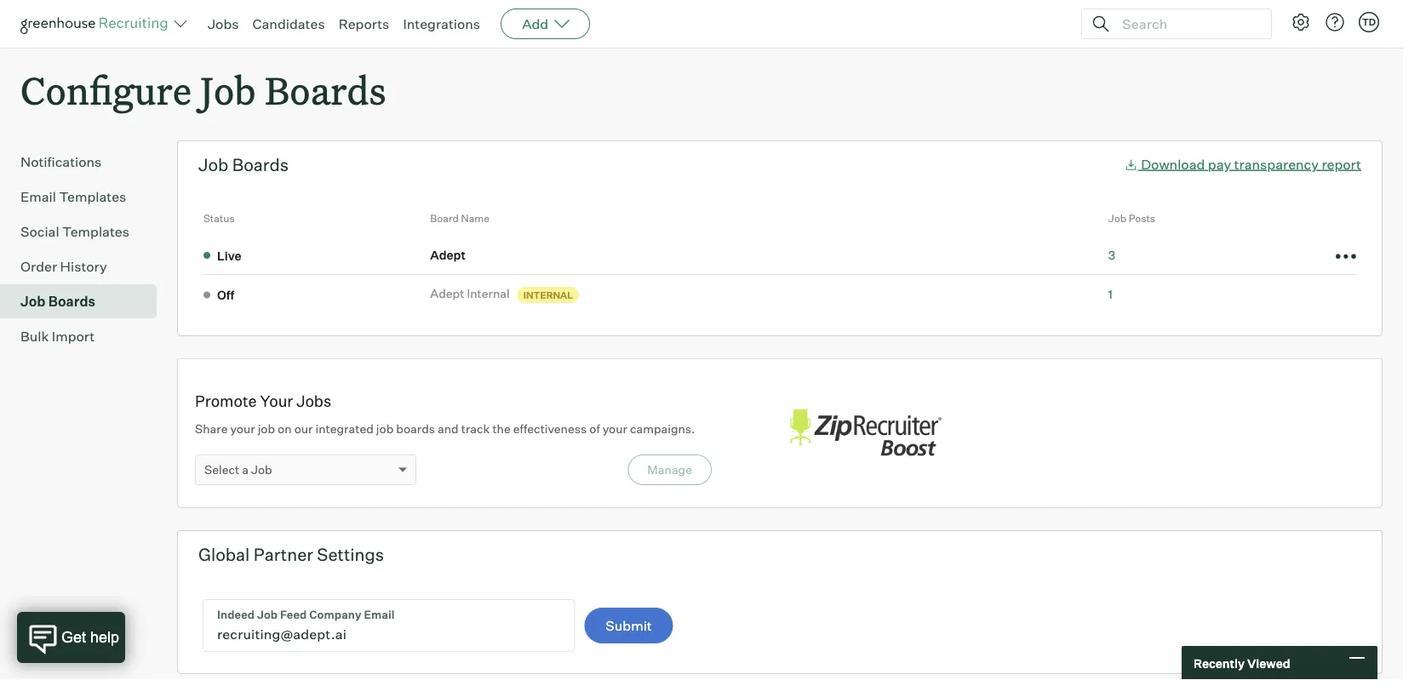 Task type: vqa. For each thing, say whether or not it's contained in the screenshot.
Department Name column header at left
no



Task type: locate. For each thing, give the bounding box(es) containing it.
greenhouse recruiting image
[[20, 14, 174, 34]]

internal
[[467, 286, 510, 301], [524, 289, 574, 301]]

your right share at the left bottom of page
[[230, 422, 255, 437]]

1 link
[[1109, 287, 1113, 302]]

your right of
[[603, 422, 628, 437]]

select a job
[[204, 463, 272, 478]]

1 vertical spatial adept
[[430, 286, 465, 301]]

0 vertical spatial job boards
[[198, 154, 289, 176]]

social templates
[[20, 223, 129, 240]]

board name
[[430, 212, 490, 225]]

social
[[20, 223, 59, 240]]

viewed
[[1248, 656, 1291, 671]]

internal down adept link
[[467, 286, 510, 301]]

reports
[[339, 15, 390, 32]]

templates for social templates
[[62, 223, 129, 240]]

3 link
[[1109, 248, 1116, 262]]

job
[[201, 65, 256, 115], [198, 154, 229, 176], [1109, 212, 1127, 225], [20, 293, 46, 310], [251, 463, 272, 478]]

0 horizontal spatial your
[[230, 422, 255, 437]]

0 vertical spatial adept
[[430, 248, 466, 262]]

boards
[[265, 65, 386, 115], [232, 154, 289, 176], [48, 293, 95, 310]]

integrations
[[403, 15, 481, 32]]

internal right adept internal link
[[524, 289, 574, 301]]

job left posts
[[1109, 212, 1127, 225]]

share
[[195, 422, 228, 437]]

select
[[204, 463, 240, 478]]

job
[[258, 422, 275, 437], [376, 422, 394, 437]]

job left boards
[[376, 422, 394, 437]]

candidates link
[[253, 15, 325, 32]]

report
[[1322, 156, 1362, 173]]

templates up order history link
[[62, 223, 129, 240]]

job boards up bulk import
[[20, 293, 95, 310]]

templates up social templates link
[[59, 188, 126, 205]]

download
[[1142, 156, 1206, 173]]

board
[[430, 212, 459, 225]]

boards up import
[[48, 293, 95, 310]]

1 vertical spatial templates
[[62, 223, 129, 240]]

1 vertical spatial job boards
[[20, 293, 95, 310]]

jobs
[[208, 15, 239, 32], [297, 392, 332, 411]]

social templates link
[[20, 222, 150, 242]]

0 vertical spatial jobs
[[208, 15, 239, 32]]

job up status
[[198, 154, 229, 176]]

2 adept from the top
[[430, 286, 465, 301]]

job boards
[[198, 154, 289, 176], [20, 293, 95, 310]]

settings
[[317, 544, 384, 566]]

boards down candidates on the top
[[265, 65, 386, 115]]

share your job on our integrated job boards and track the effectiveness of your campaigns.
[[195, 422, 695, 437]]

1 horizontal spatial jobs
[[297, 392, 332, 411]]

1 horizontal spatial job boards
[[198, 154, 289, 176]]

configure image
[[1291, 12, 1312, 32]]

job boards up status
[[198, 154, 289, 176]]

0 horizontal spatial internal
[[467, 286, 510, 301]]

2 vertical spatial boards
[[48, 293, 95, 310]]

adept down board
[[430, 248, 466, 262]]

Indeed Job Feed Company Email text field
[[204, 601, 574, 652]]

add button
[[501, 9, 591, 39]]

adept
[[430, 248, 466, 262], [430, 286, 465, 301]]

0 horizontal spatial job
[[258, 422, 275, 437]]

our
[[294, 422, 313, 437]]

1 horizontal spatial job
[[376, 422, 394, 437]]

0 vertical spatial templates
[[59, 188, 126, 205]]

jobs left candidates on the top
[[208, 15, 239, 32]]

boards up status
[[232, 154, 289, 176]]

notifications
[[20, 154, 102, 171]]

download pay transparency report link
[[1125, 156, 1362, 173]]

a
[[242, 463, 249, 478]]

import
[[52, 328, 95, 345]]

global
[[198, 544, 250, 566]]

email
[[20, 188, 56, 205]]

1 horizontal spatial your
[[603, 422, 628, 437]]

0 horizontal spatial job boards
[[20, 293, 95, 310]]

templates
[[59, 188, 126, 205], [62, 223, 129, 240]]

0 vertical spatial boards
[[265, 65, 386, 115]]

on
[[278, 422, 292, 437]]

name
[[461, 212, 490, 225]]

adept down adept link
[[430, 286, 465, 301]]

partner
[[254, 544, 313, 566]]

your
[[230, 422, 255, 437], [603, 422, 628, 437]]

job left the on
[[258, 422, 275, 437]]

bulk import
[[20, 328, 95, 345]]

1 adept from the top
[[430, 248, 466, 262]]

jobs up "our"
[[297, 392, 332, 411]]

promote
[[195, 392, 257, 411]]

adept for adept internal
[[430, 286, 465, 301]]



Task type: describe. For each thing, give the bounding box(es) containing it.
status
[[204, 212, 235, 225]]

configure
[[20, 65, 192, 115]]

adept for adept
[[430, 248, 466, 262]]

pay
[[1209, 156, 1232, 173]]

notifications link
[[20, 152, 150, 172]]

0 horizontal spatial jobs
[[208, 15, 239, 32]]

promote your jobs
[[195, 392, 332, 411]]

job up bulk
[[20, 293, 46, 310]]

history
[[60, 258, 107, 275]]

1 your from the left
[[230, 422, 255, 437]]

integrations link
[[403, 15, 481, 32]]

1 horizontal spatial internal
[[524, 289, 574, 301]]

1 vertical spatial jobs
[[297, 392, 332, 411]]

live
[[217, 248, 242, 263]]

submit button
[[585, 608, 674, 644]]

order history link
[[20, 257, 150, 277]]

templates for email templates
[[59, 188, 126, 205]]

adept internal
[[430, 286, 510, 301]]

of
[[590, 422, 600, 437]]

track
[[462, 422, 490, 437]]

1
[[1109, 287, 1113, 302]]

effectiveness
[[514, 422, 587, 437]]

your
[[260, 392, 293, 411]]

add
[[522, 15, 549, 32]]

jobs link
[[208, 15, 239, 32]]

1 vertical spatial boards
[[232, 154, 289, 176]]

td button
[[1356, 9, 1383, 36]]

job boards link
[[20, 292, 150, 312]]

2 job from the left
[[376, 422, 394, 437]]

1 job from the left
[[258, 422, 275, 437]]

candidates
[[253, 15, 325, 32]]

td
[[1363, 16, 1377, 28]]

job down jobs link
[[201, 65, 256, 115]]

submit
[[606, 618, 652, 635]]

campaigns.
[[630, 422, 695, 437]]

3
[[1109, 248, 1116, 262]]

adept internal link
[[430, 285, 515, 302]]

recently viewed
[[1194, 656, 1291, 671]]

order history
[[20, 258, 107, 275]]

the
[[493, 422, 511, 437]]

job right a
[[251, 463, 272, 478]]

integrated
[[316, 422, 374, 437]]

boards
[[396, 422, 435, 437]]

td button
[[1360, 12, 1380, 32]]

zip recruiter image
[[780, 401, 951, 467]]

download pay transparency report
[[1142, 156, 1362, 173]]

off
[[217, 288, 234, 303]]

order
[[20, 258, 57, 275]]

Search text field
[[1119, 12, 1257, 36]]

posts
[[1129, 212, 1156, 225]]

configure job boards
[[20, 65, 386, 115]]

boards inside "job boards" link
[[48, 293, 95, 310]]

recently
[[1194, 656, 1245, 671]]

job posts
[[1109, 212, 1156, 225]]

adept link
[[430, 247, 471, 263]]

and
[[438, 422, 459, 437]]

transparency
[[1235, 156, 1320, 173]]

bulk import link
[[20, 326, 150, 347]]

email templates
[[20, 188, 126, 205]]

global partner settings
[[198, 544, 384, 566]]

2 your from the left
[[603, 422, 628, 437]]

email templates link
[[20, 187, 150, 207]]

bulk
[[20, 328, 49, 345]]

reports link
[[339, 15, 390, 32]]



